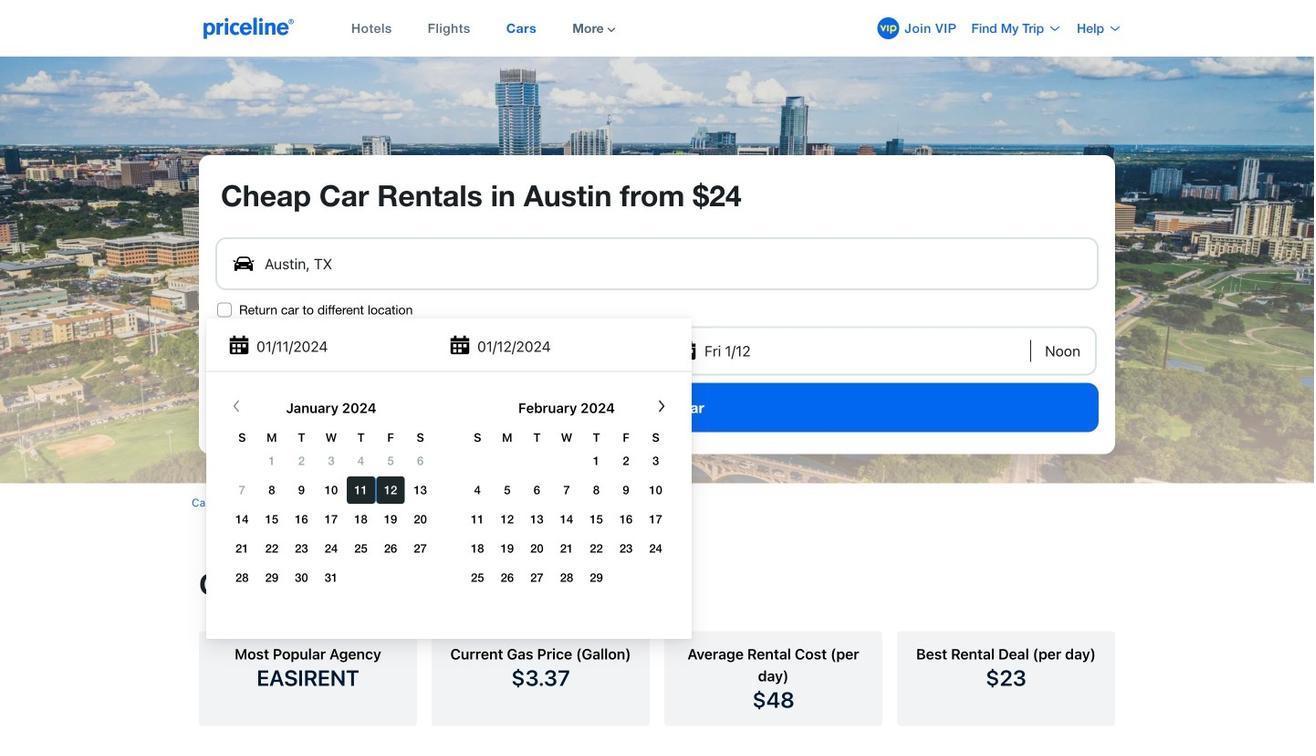 Task type: vqa. For each thing, say whether or not it's contained in the screenshot.
main navigation element
yes



Task type: locate. For each thing, give the bounding box(es) containing it.
main navigation element
[[306, 0, 1123, 57]]

None text field
[[214, 322, 685, 375]]

austin image
[[0, 57, 1315, 483]]

start date calendar input use left and right arrow keys to change day. use up and down arrow keys to change week. tab
[[214, 397, 685, 629]]

None text field
[[214, 326, 1101, 376]]

Pick-up location text field
[[217, 239, 1095, 288]]



